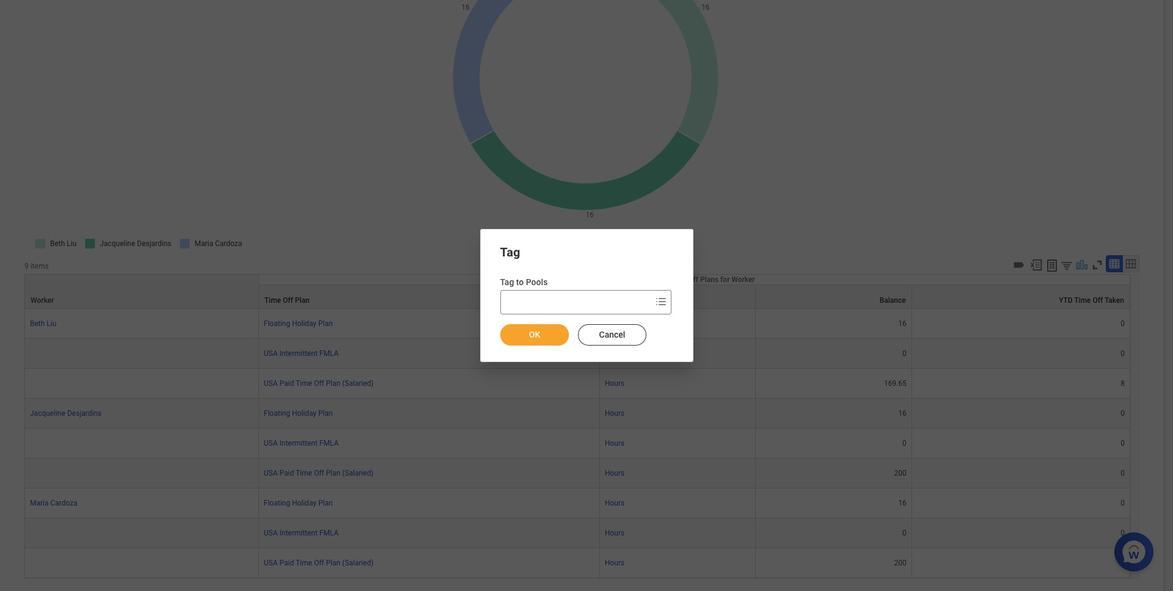 Task type: locate. For each thing, give the bounding box(es) containing it.
0 vertical spatial usa paid time off plan  (salaried)
[[264, 380, 374, 388]]

1 vertical spatial 16
[[899, 409, 907, 418]]

1 paid from the top
[[280, 380, 294, 388]]

2 vertical spatial fmla
[[320, 529, 339, 538]]

5 hours from the top
[[605, 469, 625, 478]]

hours link for fifth row
[[605, 380, 625, 388]]

jacqueline desjardins link
[[30, 409, 102, 418]]

1 vertical spatial holiday
[[292, 409, 317, 418]]

2 fmla from the top
[[320, 439, 339, 448]]

usa
[[264, 350, 278, 358], [264, 380, 278, 388], [264, 439, 278, 448], [264, 469, 278, 478], [264, 529, 278, 538], [264, 559, 278, 568]]

3 floating from the top
[[264, 499, 290, 508]]

7 hours from the top
[[605, 529, 625, 538]]

intermittent for second "usa intermittent fmla" link from the top of the page
[[280, 439, 318, 448]]

paid
[[280, 380, 294, 388], [280, 469, 294, 478], [280, 559, 294, 568]]

1 horizontal spatial worker
[[732, 276, 755, 284]]

1 16 from the top
[[899, 320, 907, 328]]

holiday
[[292, 320, 317, 328], [292, 409, 317, 418], [292, 499, 317, 508]]

2 hours link from the top
[[605, 380, 625, 388]]

cell
[[24, 339, 259, 369], [600, 339, 756, 369], [24, 369, 259, 399], [24, 429, 259, 459], [24, 459, 259, 489], [24, 519, 259, 549], [24, 549, 259, 579]]

1 usa intermittent fmla from the top
[[264, 350, 339, 358]]

balance
[[880, 296, 906, 305]]

3 intermittent from the top
[[280, 529, 318, 538]]

hours link for tenth row
[[605, 529, 625, 538]]

all
[[634, 276, 643, 284]]

3 hours from the top
[[605, 409, 625, 418]]

worker right for at top right
[[732, 276, 755, 284]]

8 hours link from the top
[[605, 559, 625, 568]]

tag image
[[1013, 258, 1026, 272]]

2 vertical spatial floating holiday plan
[[264, 499, 333, 508]]

time inside time off plan 'popup button'
[[265, 296, 281, 305]]

0
[[1121, 320, 1125, 328], [903, 350, 907, 358], [1121, 350, 1125, 358], [1121, 409, 1125, 418], [903, 439, 907, 448], [1121, 439, 1125, 448], [1121, 469, 1125, 478], [1121, 499, 1125, 508], [903, 529, 907, 538], [1121, 529, 1125, 538], [1121, 559, 1125, 568]]

pools
[[526, 277, 548, 287]]

200
[[895, 469, 907, 478], [895, 559, 907, 568]]

tag for tag
[[500, 245, 520, 260]]

2 row from the top
[[24, 285, 1131, 309]]

0 vertical spatial usa paid time off plan  (salaried) link
[[264, 380, 374, 388]]

for
[[721, 276, 730, 284]]

169.65
[[885, 380, 907, 388]]

0 horizontal spatial worker
[[31, 296, 54, 305]]

2 floating holiday plan link from the top
[[264, 409, 333, 418]]

4 usa from the top
[[264, 469, 278, 478]]

6 row from the top
[[24, 399, 1131, 429]]

cardoza
[[50, 499, 77, 508]]

floating for maria cardoza
[[264, 499, 290, 508]]

4 hours from the top
[[605, 439, 625, 448]]

1 floating from the top
[[264, 320, 290, 328]]

jacqueline desjardins
[[30, 409, 102, 418]]

1 vertical spatial paid
[[280, 469, 294, 478]]

usa intermittent fmla link
[[264, 350, 339, 358], [264, 439, 339, 448], [264, 529, 339, 538]]

2 usa paid time off plan  (salaried) from the top
[[264, 469, 374, 478]]

3 (salaried) from the top
[[342, 559, 374, 568]]

usa for tenth row
[[264, 529, 278, 538]]

holiday for desjardins
[[292, 409, 317, 418]]

2 vertical spatial holiday
[[292, 499, 317, 508]]

1 usa paid time off plan  (salaried) link from the top
[[264, 380, 374, 388]]

3 hours link from the top
[[605, 409, 625, 418]]

plan
[[295, 296, 310, 305], [318, 320, 333, 328], [326, 380, 341, 388], [318, 409, 333, 418], [326, 469, 341, 478], [318, 499, 333, 508], [326, 559, 341, 568]]

7 hours link from the top
[[605, 529, 625, 538]]

1 fmla from the top
[[320, 350, 339, 358]]

2 vertical spatial (salaried)
[[342, 559, 374, 568]]

0 vertical spatial (salaried)
[[342, 380, 374, 388]]

all eligible time off plans for worker button
[[259, 275, 1130, 285]]

8 hours from the top
[[605, 559, 625, 568]]

2 vertical spatial usa paid time off plan  (salaried) link
[[264, 559, 374, 568]]

usa paid time off plan  (salaried) link for hours "link" related to fifth row
[[264, 380, 374, 388]]

0 vertical spatial fmla
[[320, 350, 339, 358]]

fmla for third "usa intermittent fmla" link from the bottom of the page
[[320, 350, 339, 358]]

region
[[500, 315, 673, 347]]

time inside ytd time off taken popup button
[[1075, 296, 1092, 305]]

maria cardoza link
[[30, 499, 77, 508]]

5 usa from the top
[[264, 529, 278, 538]]

usa paid time off plan  (salaried) link
[[264, 380, 374, 388], [264, 469, 374, 478], [264, 559, 374, 568]]

0 for row containing maria cardoza
[[1121, 499, 1125, 508]]

holiday for cardoza
[[292, 499, 317, 508]]

toolbar
[[1011, 255, 1140, 274]]

table image
[[1109, 258, 1121, 270]]

hours link for row containing jacqueline desjardins
[[605, 409, 625, 418]]

2 16 from the top
[[899, 409, 907, 418]]

row containing beth liu
[[24, 309, 1131, 339]]

tag
[[500, 245, 520, 260], [500, 277, 514, 287]]

1 vertical spatial usa intermittent fmla
[[264, 439, 339, 448]]

items
[[30, 262, 49, 271]]

tag up to
[[500, 245, 520, 260]]

intermittent for third "usa intermittent fmla" link from the bottom of the page
[[280, 350, 318, 358]]

floating holiday plan
[[264, 320, 333, 328], [264, 409, 333, 418], [264, 499, 333, 508]]

2 holiday from the top
[[292, 409, 317, 418]]

1 vertical spatial intermittent
[[280, 439, 318, 448]]

usa paid time off plan  (salaried) link for hours "link" corresponding to fourth row from the bottom
[[264, 469, 374, 478]]

1 vertical spatial floating holiday plan
[[264, 409, 333, 418]]

8 row from the top
[[24, 459, 1131, 489]]

1 usa from the top
[[264, 350, 278, 358]]

6 usa from the top
[[264, 559, 278, 568]]

2 hours from the top
[[605, 380, 625, 388]]

hours link
[[605, 320, 625, 328], [605, 380, 625, 388], [605, 409, 625, 418], [605, 439, 625, 448], [605, 469, 625, 478], [605, 499, 625, 508], [605, 529, 625, 538], [605, 559, 625, 568]]

3 holiday from the top
[[292, 499, 317, 508]]

hours for fifth row
[[605, 380, 625, 388]]

fmla
[[320, 350, 339, 358], [320, 439, 339, 448], [320, 529, 339, 538]]

fmla for second "usa intermittent fmla" link from the top of the page
[[320, 439, 339, 448]]

1 floating holiday plan link from the top
[[264, 320, 333, 328]]

2 vertical spatial paid
[[280, 559, 294, 568]]

hours link for fourth row from the bottom
[[605, 469, 625, 478]]

floating holiday plan link for maria cardoza
[[264, 499, 333, 508]]

2 vertical spatial 16
[[899, 499, 907, 508]]

floating
[[264, 320, 290, 328], [264, 409, 290, 418], [264, 499, 290, 508]]

9 row from the top
[[24, 489, 1131, 519]]

plan inside 'popup button'
[[295, 296, 310, 305]]

1 vertical spatial usa paid time off plan  (salaried)
[[264, 469, 374, 478]]

1 tag from the top
[[500, 245, 520, 260]]

all eligible time off plans for worker
[[634, 276, 755, 284]]

export to worksheets image
[[1045, 258, 1060, 273]]

1 intermittent from the top
[[280, 350, 318, 358]]

ytd time off taken button
[[913, 285, 1130, 309]]

2 tag from the top
[[500, 277, 514, 287]]

1 vertical spatial tag
[[500, 277, 514, 287]]

2 floating holiday plan from the top
[[264, 409, 333, 418]]

1 hours link from the top
[[605, 320, 625, 328]]

5 hours link from the top
[[605, 469, 625, 478]]

3 row from the top
[[24, 309, 1131, 339]]

hours for row containing jacqueline desjardins
[[605, 409, 625, 418]]

1 floating holiday plan from the top
[[264, 320, 333, 328]]

1 usa intermittent fmla link from the top
[[264, 350, 339, 358]]

ytd time off taken
[[1059, 296, 1125, 305]]

3 16 from the top
[[899, 499, 907, 508]]

16
[[899, 320, 907, 328], [899, 409, 907, 418], [899, 499, 907, 508]]

holiday for liu
[[292, 320, 317, 328]]

1 vertical spatial worker
[[31, 296, 54, 305]]

time
[[670, 276, 687, 284], [265, 296, 281, 305], [1075, 296, 1092, 305], [296, 380, 312, 388], [296, 469, 312, 478], [296, 559, 312, 568]]

0 vertical spatial usa intermittent fmla
[[264, 350, 339, 358]]

1 (salaried) from the top
[[342, 380, 374, 388]]

0 vertical spatial 200
[[895, 469, 907, 478]]

ytd
[[1059, 296, 1073, 305]]

2 intermittent from the top
[[280, 439, 318, 448]]

hours link for 5th row from the bottom
[[605, 439, 625, 448]]

tag left to
[[500, 277, 514, 287]]

hours
[[605, 320, 625, 328], [605, 380, 625, 388], [605, 409, 625, 418], [605, 439, 625, 448], [605, 469, 625, 478], [605, 499, 625, 508], [605, 529, 625, 538], [605, 559, 625, 568]]

1 vertical spatial floating
[[264, 409, 290, 418]]

intermittent
[[280, 350, 318, 358], [280, 439, 318, 448], [280, 529, 318, 538]]

ok
[[529, 330, 540, 340]]

2 vertical spatial floating holiday plan link
[[264, 499, 333, 508]]

(salaried) for hours "link" related to fifth row
[[342, 380, 374, 388]]

2 vertical spatial usa paid time off plan  (salaried)
[[264, 559, 374, 568]]

usa intermittent fmla for third "usa intermittent fmla" link from the bottom of the page
[[264, 350, 339, 358]]

usa paid time off plan  (salaried)
[[264, 380, 374, 388], [264, 469, 374, 478], [264, 559, 374, 568]]

hours link for row containing beth liu
[[605, 320, 625, 328]]

2 vertical spatial intermittent
[[280, 529, 318, 538]]

3 usa from the top
[[264, 439, 278, 448]]

6 hours from the top
[[605, 499, 625, 508]]

fullscreen image
[[1091, 258, 1105, 272]]

worker up beth liu
[[31, 296, 54, 305]]

1 row from the top
[[24, 274, 1131, 309]]

balance button
[[756, 285, 912, 309]]

2 vertical spatial usa intermittent fmla
[[264, 529, 339, 538]]

time off plan
[[265, 296, 310, 305]]

0 for tenth row
[[1121, 529, 1125, 538]]

10 row from the top
[[24, 519, 1131, 549]]

jacqueline
[[30, 409, 65, 418]]

floating for beth liu
[[264, 320, 290, 328]]

2 usa intermittent fmla link from the top
[[264, 439, 339, 448]]

2 floating from the top
[[264, 409, 290, 418]]

worker
[[732, 276, 755, 284], [31, 296, 54, 305]]

16 for desjardins
[[899, 409, 907, 418]]

11 row from the top
[[24, 549, 1131, 579]]

9 items
[[24, 262, 49, 271]]

0 vertical spatial paid
[[280, 380, 294, 388]]

3 fmla from the top
[[320, 529, 339, 538]]

0 for row containing jacqueline desjardins
[[1121, 409, 1125, 418]]

off
[[688, 276, 699, 284], [283, 296, 293, 305], [1093, 296, 1104, 305], [314, 380, 324, 388], [314, 469, 324, 478], [314, 559, 324, 568]]

0 vertical spatial tag
[[500, 245, 520, 260]]

0 vertical spatial holiday
[[292, 320, 317, 328]]

1 vertical spatial floating holiday plan link
[[264, 409, 333, 418]]

usa for fourth row from the bottom
[[264, 469, 278, 478]]

floating holiday plan link for beth liu
[[264, 320, 333, 328]]

floating holiday plan link
[[264, 320, 333, 328], [264, 409, 333, 418], [264, 499, 333, 508]]

2 usa from the top
[[264, 380, 278, 388]]

hours for row containing beth liu
[[605, 320, 625, 328]]

1 vertical spatial fmla
[[320, 439, 339, 448]]

(salaried)
[[342, 380, 374, 388], [342, 469, 374, 478], [342, 559, 374, 568]]

1 holiday from the top
[[292, 320, 317, 328]]

0 vertical spatial floating holiday plan
[[264, 320, 333, 328]]

2 vertical spatial floating
[[264, 499, 290, 508]]

row
[[24, 274, 1131, 309], [24, 285, 1131, 309], [24, 309, 1131, 339], [24, 339, 1131, 369], [24, 369, 1131, 399], [24, 399, 1131, 429], [24, 429, 1131, 459], [24, 459, 1131, 489], [24, 489, 1131, 519], [24, 519, 1131, 549], [24, 549, 1131, 579]]

0 vertical spatial floating
[[264, 320, 290, 328]]

plans
[[701, 276, 719, 284]]

cancel
[[599, 330, 625, 340]]

2 vertical spatial usa intermittent fmla link
[[264, 529, 339, 538]]

cancel button
[[578, 325, 646, 346]]

0 vertical spatial usa intermittent fmla link
[[264, 350, 339, 358]]

usa intermittent fmla
[[264, 350, 339, 358], [264, 439, 339, 448], [264, 529, 339, 538]]

6 hours link from the top
[[605, 499, 625, 508]]

beth
[[30, 320, 45, 328]]

export to excel image
[[1030, 258, 1044, 272]]

0 vertical spatial intermittent
[[280, 350, 318, 358]]

row containing time off plan
[[24, 285, 1131, 309]]

hours for first row from the bottom
[[605, 559, 625, 568]]

1 vertical spatial usa intermittent fmla link
[[264, 439, 339, 448]]

ok button
[[500, 325, 569, 346]]

1 vertical spatial usa paid time off plan  (salaried) link
[[264, 469, 374, 478]]

2 usa paid time off plan  (salaried) link from the top
[[264, 469, 374, 478]]

0 vertical spatial floating holiday plan link
[[264, 320, 333, 328]]

select to filter grid data image
[[1061, 259, 1074, 272]]

2 usa intermittent fmla from the top
[[264, 439, 339, 448]]

4 hours link from the top
[[605, 439, 625, 448]]

3 floating holiday plan link from the top
[[264, 499, 333, 508]]

3 usa paid time off plan  (salaried) link from the top
[[264, 559, 374, 568]]

7 row from the top
[[24, 429, 1131, 459]]

0 vertical spatial 16
[[899, 320, 907, 328]]

2 (salaried) from the top
[[342, 469, 374, 478]]

3 floating holiday plan from the top
[[264, 499, 333, 508]]

1 hours from the top
[[605, 320, 625, 328]]

1 vertical spatial 200
[[895, 559, 907, 568]]

3 usa intermittent fmla from the top
[[264, 529, 339, 538]]

1 vertical spatial (salaried)
[[342, 469, 374, 478]]



Task type: vqa. For each thing, say whether or not it's contained in the screenshot.
Holiday corresponding to Liu
yes



Task type: describe. For each thing, give the bounding box(es) containing it.
off inside ytd time off taken popup button
[[1093, 296, 1104, 305]]

worker button
[[25, 275, 258, 309]]

desjardins
[[67, 409, 102, 418]]

hours for fourth row from the bottom
[[605, 469, 625, 478]]

row containing maria cardoza
[[24, 489, 1131, 519]]

(salaried) for hours "link" related to first row from the bottom
[[342, 559, 374, 568]]

5 row from the top
[[24, 369, 1131, 399]]

0 for first row from the bottom
[[1121, 559, 1125, 568]]

floating holiday plan for liu
[[264, 320, 333, 328]]

usa for first row from the bottom
[[264, 559, 278, 568]]

3 paid from the top
[[280, 559, 294, 568]]

16 for liu
[[899, 320, 907, 328]]

liu
[[47, 320, 56, 328]]

prompts image
[[654, 295, 668, 309]]

16 for cardoza
[[899, 499, 907, 508]]

usa for fifth row
[[264, 380, 278, 388]]

4 row from the top
[[24, 339, 1131, 369]]

0 for row containing beth liu
[[1121, 320, 1125, 328]]

usa for 5th row from the bottom
[[264, 439, 278, 448]]

hours for 5th row from the bottom
[[605, 439, 625, 448]]

usa intermittent fmla for first "usa intermittent fmla" link from the bottom
[[264, 529, 339, 538]]

row containing jacqueline desjardins
[[24, 399, 1131, 429]]

9
[[24, 262, 29, 271]]

3 usa intermittent fmla link from the top
[[264, 529, 339, 538]]

maria
[[30, 499, 49, 508]]

0 for 5th row from the bottom
[[1121, 439, 1125, 448]]

tag to pools
[[500, 277, 548, 287]]

my team's time off balances - expand/collapse chart image
[[1076, 258, 1089, 272]]

floating holiday plan for desjardins
[[264, 409, 333, 418]]

2 paid from the top
[[280, 469, 294, 478]]

8
[[1121, 380, 1125, 388]]

0 for 4th row
[[1121, 350, 1125, 358]]

time inside all eligible time off plans for worker popup button
[[670, 276, 687, 284]]

Tag to Pools field
[[501, 292, 651, 314]]

time off plan button
[[259, 285, 600, 309]]

region containing ok
[[500, 315, 673, 347]]

1 usa paid time off plan  (salaried) from the top
[[264, 380, 374, 388]]

1 200 from the top
[[895, 469, 907, 478]]

taken
[[1105, 296, 1125, 305]]

floating holiday plan for cardoza
[[264, 499, 333, 508]]

3 usa paid time off plan  (salaried) from the top
[[264, 559, 374, 568]]

usa intermittent fmla for second "usa intermittent fmla" link from the top of the page
[[264, 439, 339, 448]]

hours for tenth row
[[605, 529, 625, 538]]

floating holiday plan link for jacqueline desjardins
[[264, 409, 333, 418]]

tag for tag to pools
[[500, 277, 514, 287]]

usa paid time off plan  (salaried) link for hours "link" related to first row from the bottom
[[264, 559, 374, 568]]

to
[[516, 277, 524, 287]]

off inside all eligible time off plans for worker popup button
[[688, 276, 699, 284]]

hours link for row containing maria cardoza
[[605, 499, 625, 508]]

2 200 from the top
[[895, 559, 907, 568]]

floating for jacqueline desjardins
[[264, 409, 290, 418]]

hours for row containing maria cardoza
[[605, 499, 625, 508]]

0 for fourth row from the bottom
[[1121, 469, 1125, 478]]

beth liu link
[[30, 320, 56, 328]]

(salaried) for hours "link" corresponding to fourth row from the bottom
[[342, 469, 374, 478]]

intermittent for first "usa intermittent fmla" link from the bottom
[[280, 529, 318, 538]]

workday assistant region
[[1115, 528, 1159, 572]]

usa for 4th row
[[264, 350, 278, 358]]

expand table image
[[1125, 258, 1138, 270]]

beth liu
[[30, 320, 56, 328]]

fmla for first "usa intermittent fmla" link from the bottom
[[320, 529, 339, 538]]

off inside time off plan 'popup button'
[[283, 296, 293, 305]]

maria cardoza
[[30, 499, 77, 508]]

row containing all eligible time off plans for worker
[[24, 274, 1131, 309]]

eligible
[[645, 276, 668, 284]]

0 vertical spatial worker
[[732, 276, 755, 284]]

hours link for first row from the bottom
[[605, 559, 625, 568]]



